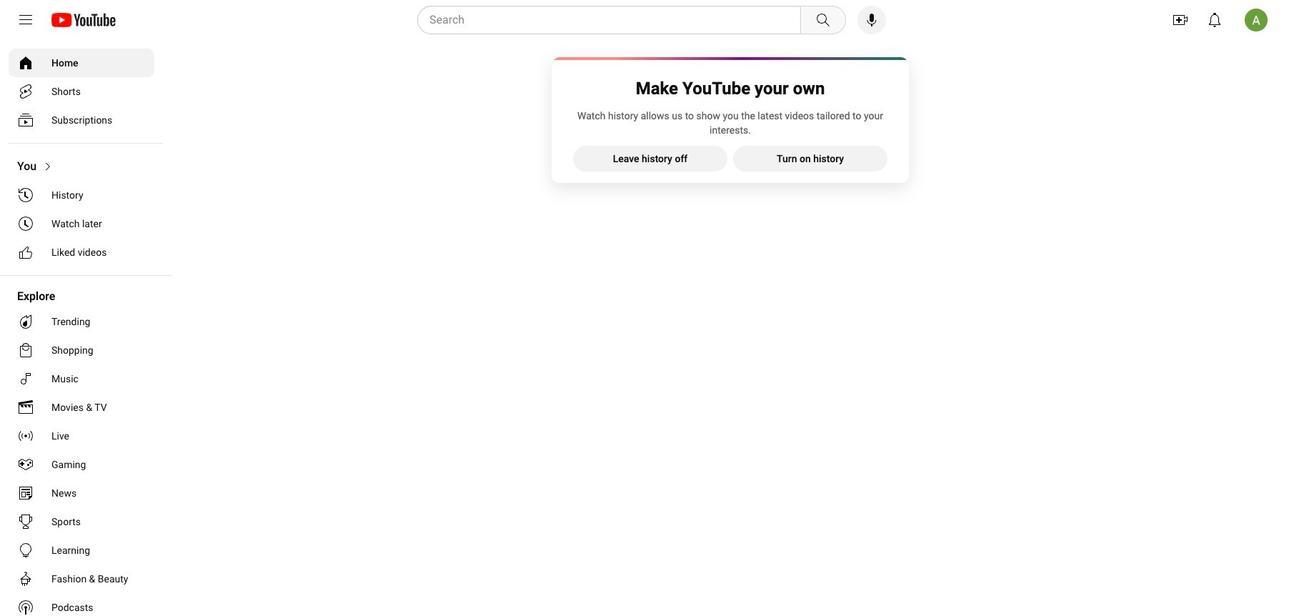 Task type: describe. For each thing, give the bounding box(es) containing it.
avatar image image
[[1245, 9, 1268, 31]]

7 option from the top
[[9, 238, 154, 267]]

8 option from the top
[[9, 307, 154, 336]]

12 option from the top
[[9, 422, 154, 450]]



Task type: locate. For each thing, give the bounding box(es) containing it.
11 option from the top
[[9, 393, 154, 422]]

6 option from the top
[[9, 209, 154, 238]]

None text field
[[613, 152, 688, 166], [777, 152, 844, 166], [613, 152, 688, 166], [777, 152, 844, 166]]

17 option from the top
[[9, 565, 154, 593]]

Search text field
[[430, 11, 798, 29]]

18 option from the top
[[9, 593, 154, 616]]

None search field
[[392, 6, 849, 34]]

3 option from the top
[[9, 106, 154, 134]]

10 option from the top
[[9, 365, 154, 393]]

9 option from the top
[[9, 336, 154, 365]]

15 option from the top
[[9, 508, 154, 536]]

5 option from the top
[[9, 181, 154, 209]]

13 option from the top
[[9, 450, 154, 479]]

1 option from the top
[[9, 49, 154, 77]]

option
[[9, 49, 154, 77], [9, 77, 154, 106], [9, 106, 154, 134], [9, 152, 154, 181], [9, 181, 154, 209], [9, 209, 154, 238], [9, 238, 154, 267], [9, 307, 154, 336], [9, 336, 154, 365], [9, 365, 154, 393], [9, 393, 154, 422], [9, 422, 154, 450], [9, 450, 154, 479], [9, 479, 154, 508], [9, 508, 154, 536], [9, 536, 154, 565], [9, 565, 154, 593], [9, 593, 154, 616]]

4 option from the top
[[9, 152, 154, 181]]

14 option from the top
[[9, 479, 154, 508]]

16 option from the top
[[9, 536, 154, 565]]

2 option from the top
[[9, 77, 154, 106]]



